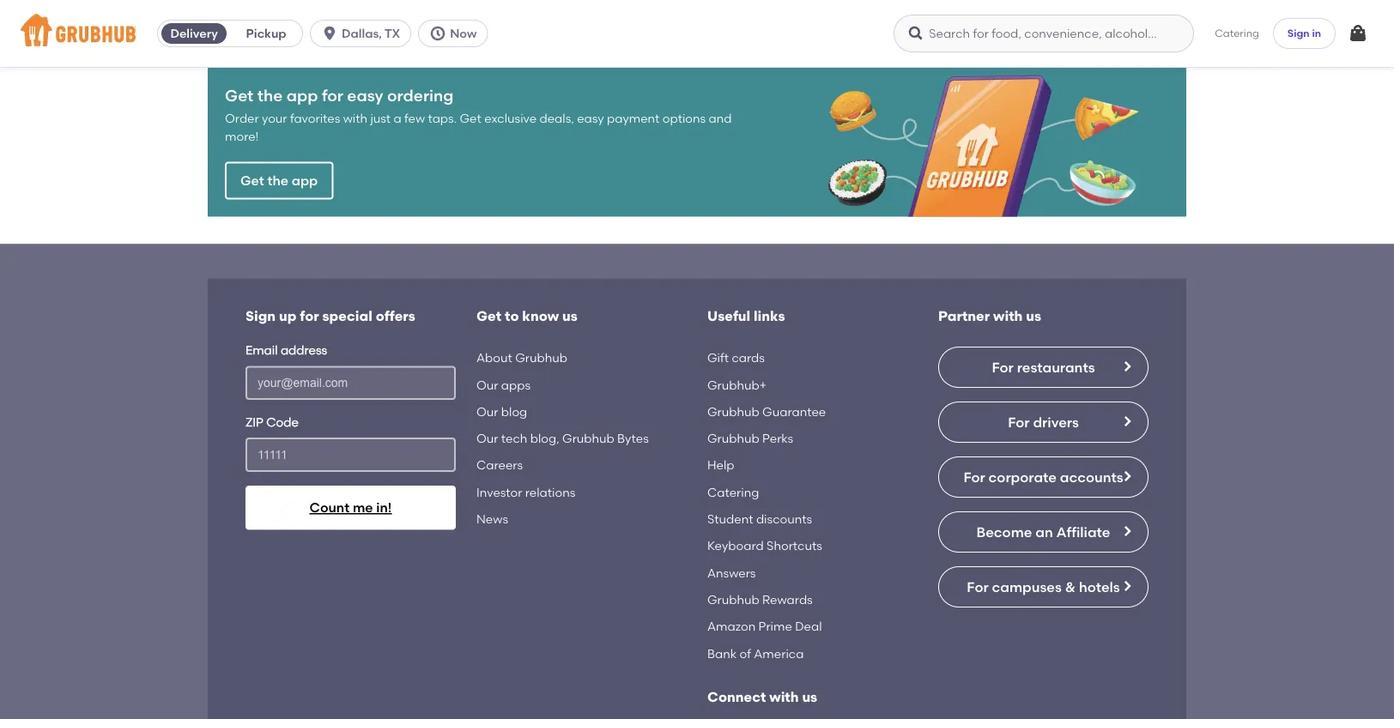 Task type: locate. For each thing, give the bounding box(es) containing it.
the for get the app for easy ordering order your favorites with just a few taps. get exclusive deals, easy payment options and more!
[[257, 86, 283, 105]]

know
[[522, 307, 559, 324]]

cards
[[732, 351, 765, 365]]

1 horizontal spatial with
[[770, 689, 799, 705]]

0 vertical spatial for
[[322, 86, 343, 105]]

3 our from the top
[[477, 431, 498, 446]]

for campuses & hotels
[[967, 579, 1120, 595]]

0 vertical spatial catering
[[1215, 27, 1259, 39]]

code
[[266, 415, 299, 430]]

with down america
[[770, 689, 799, 705]]

0 vertical spatial easy
[[347, 86, 383, 105]]

us down america
[[802, 689, 818, 705]]

student
[[707, 512, 753, 527]]

grubhub for grubhub perks
[[707, 431, 760, 446]]

address
[[281, 343, 327, 358]]

now button
[[418, 20, 495, 47]]

0 vertical spatial our
[[477, 378, 498, 392]]

zip
[[246, 415, 264, 430]]

with right partner
[[993, 307, 1023, 324]]

sign for sign in
[[1288, 27, 1310, 39]]

0 horizontal spatial with
[[343, 111, 368, 126]]

grubhub inside the our tech blog, grubhub bytes link
[[562, 431, 615, 446]]

grubhub inside grubhub guarantee link
[[707, 404, 760, 419]]

right image inside "for corporate accounts" "link"
[[1120, 470, 1134, 483]]

exclusive
[[484, 111, 537, 126]]

grubhub+
[[707, 378, 767, 392]]

sign inside button
[[1288, 27, 1310, 39]]

our for our apps
[[477, 378, 498, 392]]

1 vertical spatial the
[[267, 173, 288, 189]]

pickup button
[[230, 20, 302, 47]]

easy up just
[[347, 86, 383, 105]]

1 vertical spatial sign
[[246, 307, 276, 324]]

1 horizontal spatial sign
[[1288, 27, 1310, 39]]

deals,
[[540, 111, 574, 126]]

for inside "link"
[[964, 469, 985, 485]]

in!
[[376, 500, 392, 516]]

get right taps.
[[460, 111, 482, 126]]

connect with us
[[707, 689, 818, 705]]

for left "drivers" at right bottom
[[1008, 414, 1030, 430]]

app down favorites
[[292, 173, 318, 189]]

favorites
[[290, 111, 340, 126]]

get down more!
[[240, 173, 264, 189]]

us
[[562, 307, 578, 324], [1026, 307, 1041, 324], [802, 689, 818, 705]]

catering left sign in
[[1215, 27, 1259, 39]]

us up for restaurants
[[1026, 307, 1041, 324]]

our apps link
[[477, 374, 531, 396]]

to
[[505, 307, 519, 324]]

catering up student
[[707, 485, 759, 500]]

with left just
[[343, 111, 368, 126]]

an
[[1036, 524, 1053, 540]]

our tech blog, grubhub bytes
[[477, 431, 649, 446]]

investor
[[477, 485, 522, 500]]

1 horizontal spatial for
[[322, 86, 343, 105]]

svg image
[[1348, 23, 1369, 44], [321, 25, 338, 42], [429, 25, 447, 42], [908, 25, 925, 42]]

our left tech
[[477, 431, 498, 446]]

deal
[[795, 619, 822, 634]]

right image for for campuses & hotels
[[1120, 580, 1134, 593]]

right image inside for drivers link
[[1120, 415, 1134, 428]]

app
[[287, 86, 318, 105], [292, 173, 318, 189]]

grubhub down answers link
[[707, 593, 760, 607]]

zip code
[[246, 415, 299, 430]]

easy right deals,
[[577, 111, 604, 126]]

the down the your
[[267, 173, 288, 189]]

for down partner with us
[[992, 359, 1014, 376]]

right image inside become an affiliate link
[[1120, 525, 1134, 538]]

1 right image from the top
[[1120, 415, 1134, 428]]

2 vertical spatial our
[[477, 431, 498, 446]]

sign left the "in"
[[1288, 27, 1310, 39]]

&
[[1065, 579, 1076, 595]]

sign left up at top left
[[246, 307, 276, 324]]

more!
[[225, 129, 259, 143]]

tx
[[385, 26, 400, 41]]

grubhub down grubhub+ link at the bottom of page
[[707, 404, 760, 419]]

corporate
[[989, 469, 1057, 485]]

grubhub up "help"
[[707, 431, 760, 446]]

grubhub guarantee link
[[707, 401, 826, 423]]

me
[[353, 500, 373, 516]]

1 vertical spatial with
[[993, 307, 1023, 324]]

our blog link
[[477, 401, 527, 423]]

just
[[370, 111, 391, 126]]

perks
[[762, 431, 794, 446]]

right image
[[1120, 415, 1134, 428], [1120, 470, 1134, 483], [1120, 525, 1134, 538], [1120, 580, 1134, 593]]

offers
[[376, 307, 415, 324]]

dallas, tx
[[342, 26, 400, 41]]

for up favorites
[[322, 86, 343, 105]]

get the app
[[240, 173, 318, 189]]

app for get the app for easy ordering order your favorites with just a few taps. get exclusive deals, easy payment options and more!
[[287, 86, 318, 105]]

with for partner with us
[[993, 307, 1023, 324]]

count me in! link
[[246, 486, 456, 530]]

keyboard shortcuts link
[[707, 535, 822, 558]]

now
[[450, 26, 477, 41]]

0 horizontal spatial for
[[300, 307, 319, 324]]

get left to
[[477, 307, 502, 324]]

with inside get the app for easy ordering order your favorites with just a few taps. get exclusive deals, easy payment options and more!
[[343, 111, 368, 126]]

grubhub inside grubhub perks link
[[707, 431, 760, 446]]

sign in
[[1288, 27, 1321, 39]]

in
[[1312, 27, 1321, 39]]

0 vertical spatial the
[[257, 86, 283, 105]]

app for get the app
[[292, 173, 318, 189]]

delivery
[[170, 26, 218, 41]]

grubhub perks
[[707, 431, 794, 446]]

about grubhub link
[[477, 347, 567, 369]]

for drivers
[[1008, 414, 1079, 430]]

right image for for corporate accounts
[[1120, 470, 1134, 483]]

get up order
[[225, 86, 254, 105]]

1 our from the top
[[477, 378, 498, 392]]

the up the your
[[257, 86, 283, 105]]

2 right image from the top
[[1120, 470, 1134, 483]]

for right up at top left
[[300, 307, 319, 324]]

us right "know"
[[562, 307, 578, 324]]

0 horizontal spatial sign
[[246, 307, 276, 324]]

app inside get the app for easy ordering order your favorites with just a few taps. get exclusive deals, easy payment options and more!
[[287, 86, 318, 105]]

the inside get the app for easy ordering order your favorites with just a few taps. get exclusive deals, easy payment options and more!
[[257, 86, 283, 105]]

the inside 'link'
[[267, 173, 288, 189]]

grubhub+ link
[[707, 374, 767, 396]]

amazon prime deal
[[707, 619, 822, 634]]

2 our from the top
[[477, 404, 498, 419]]

0 vertical spatial with
[[343, 111, 368, 126]]

connect
[[707, 689, 766, 705]]

0 horizontal spatial us
[[562, 307, 578, 324]]

catering
[[1215, 27, 1259, 39], [707, 485, 759, 500]]

our left blog
[[477, 404, 498, 419]]

with
[[343, 111, 368, 126], [993, 307, 1023, 324], [770, 689, 799, 705]]

1 vertical spatial easy
[[577, 111, 604, 126]]

1 horizontal spatial catering
[[1215, 27, 1259, 39]]

grubhub up apps
[[515, 351, 567, 365]]

order
[[225, 111, 259, 126]]

amazon prime deal link
[[707, 616, 822, 638]]

for
[[322, 86, 343, 105], [300, 307, 319, 324]]

get inside 'link'
[[240, 173, 264, 189]]

1 vertical spatial our
[[477, 404, 498, 419]]

1 horizontal spatial us
[[802, 689, 818, 705]]

accounts
[[1060, 469, 1124, 485]]

for left campuses
[[967, 579, 989, 595]]

catering link
[[707, 481, 759, 504]]

2 vertical spatial with
[[770, 689, 799, 705]]

the
[[257, 86, 283, 105], [267, 173, 288, 189]]

tech
[[501, 431, 527, 446]]

grubhub inside "about grubhub" link
[[515, 351, 567, 365]]

3 right image from the top
[[1120, 525, 1134, 538]]

1 vertical spatial app
[[292, 173, 318, 189]]

right image inside for campuses & hotels link
[[1120, 580, 1134, 593]]

amazon
[[707, 619, 756, 634]]

for corporate accounts link
[[938, 457, 1149, 498]]

count
[[310, 500, 350, 516]]

grubhub right blog,
[[562, 431, 615, 446]]

0 vertical spatial sign
[[1288, 27, 1310, 39]]

main navigation navigation
[[0, 0, 1394, 67]]

grubhub rewards
[[707, 593, 813, 607]]

sign up for special offers
[[246, 307, 415, 324]]

for restaurants link
[[938, 347, 1149, 388]]

answers
[[707, 566, 756, 580]]

our for our blog
[[477, 404, 498, 419]]

4 right image from the top
[[1120, 580, 1134, 593]]

for for for corporate accounts
[[964, 469, 985, 485]]

drivers
[[1033, 414, 1079, 430]]

app inside 'link'
[[292, 173, 318, 189]]

app up favorites
[[287, 86, 318, 105]]

2 horizontal spatial with
[[993, 307, 1023, 324]]

for for for campuses & hotels
[[967, 579, 989, 595]]

0 vertical spatial app
[[287, 86, 318, 105]]

for left corporate
[[964, 469, 985, 485]]

restaurants
[[1017, 359, 1095, 376]]

bank of america link
[[707, 642, 804, 665]]

our down about
[[477, 378, 498, 392]]

1 vertical spatial catering
[[707, 485, 759, 500]]

count me in!
[[310, 500, 392, 516]]

news
[[477, 512, 508, 527]]

keyboard
[[707, 539, 764, 553]]

for inside get the app for easy ordering order your favorites with just a few taps. get exclusive deals, easy payment options and more!
[[322, 86, 343, 105]]

2 horizontal spatial us
[[1026, 307, 1041, 324]]

careers link
[[477, 454, 523, 477]]



Task type: vqa. For each thing, say whether or not it's contained in the screenshot.
Reign
no



Task type: describe. For each thing, give the bounding box(es) containing it.
email
[[246, 343, 278, 358]]

us for connect with us
[[802, 689, 818, 705]]

of
[[740, 646, 751, 661]]

useful
[[707, 307, 751, 324]]

blog
[[501, 404, 527, 419]]

for campuses & hotels link
[[938, 567, 1149, 608]]

delivery button
[[158, 20, 230, 47]]

1 vertical spatial for
[[300, 307, 319, 324]]

affiliate
[[1057, 524, 1111, 540]]

few
[[404, 111, 425, 126]]

grubhub guarantee
[[707, 404, 826, 419]]

partner
[[938, 307, 990, 324]]

dallas,
[[342, 26, 382, 41]]

taps.
[[428, 111, 457, 126]]

relations
[[525, 485, 576, 500]]

ordering
[[387, 86, 454, 105]]

get the app for easy ordering order your favorites with just a few taps. get exclusive deals, easy payment options and more!
[[225, 86, 735, 143]]

with for connect with us
[[770, 689, 799, 705]]

about grubhub
[[477, 351, 567, 365]]

answers link
[[707, 562, 756, 584]]

get for get to know us
[[477, 307, 502, 324]]

america
[[754, 646, 804, 661]]

get for get the app
[[240, 173, 264, 189]]

Email address email field
[[246, 366, 456, 400]]

about
[[477, 351, 512, 365]]

gift cards
[[707, 351, 765, 365]]

our for our tech blog, grubhub bytes
[[477, 431, 498, 446]]

investor relations
[[477, 485, 576, 500]]

for for for drivers
[[1008, 414, 1030, 430]]

your
[[262, 111, 287, 126]]

get for get the app for easy ordering order your favorites with just a few taps. get exclusive deals, easy payment options and more!
[[225, 86, 254, 105]]

options
[[663, 111, 706, 126]]

bytes
[[617, 431, 649, 446]]

guarantee
[[762, 404, 826, 419]]

links
[[754, 307, 785, 324]]

for corporate accounts
[[964, 469, 1124, 485]]

campuses
[[992, 579, 1062, 595]]

discounts
[[756, 512, 812, 527]]

become an affiliate link
[[938, 512, 1149, 553]]

and
[[709, 111, 732, 126]]

right image for for drivers
[[1120, 415, 1134, 428]]

the for get the app
[[267, 173, 288, 189]]

bank of america
[[707, 646, 804, 661]]

right image for become an affiliate
[[1120, 525, 1134, 538]]

get the app link
[[225, 162, 333, 200]]

student discounts link
[[707, 508, 812, 531]]

blog,
[[530, 431, 560, 446]]

become
[[977, 524, 1032, 540]]

bank
[[707, 646, 737, 661]]

help link
[[707, 454, 734, 477]]

grubhub perks link
[[707, 427, 794, 450]]

svg image inside dallas, tx button
[[321, 25, 338, 42]]

ZIP Code telephone field
[[246, 438, 456, 472]]

sign for sign up for special offers
[[246, 307, 276, 324]]

grubhub for grubhub guarantee
[[707, 404, 760, 419]]

a
[[394, 111, 401, 126]]

get to know us
[[477, 307, 578, 324]]

Search for food, convenience, alcohol... search field
[[894, 15, 1194, 52]]

catering inside button
[[1215, 27, 1259, 39]]

for restaurants
[[992, 359, 1095, 376]]

student discounts
[[707, 512, 812, 527]]

1 horizontal spatial easy
[[577, 111, 604, 126]]

us for partner with us
[[1026, 307, 1041, 324]]

our blog
[[477, 404, 527, 419]]

news link
[[477, 508, 508, 531]]

0 horizontal spatial easy
[[347, 86, 383, 105]]

for for for restaurants
[[992, 359, 1014, 376]]

payment
[[607, 111, 660, 126]]

shortcuts
[[767, 539, 822, 553]]

grubhub rewards link
[[707, 589, 813, 611]]

for drivers link
[[938, 402, 1149, 443]]

gift cards link
[[707, 347, 765, 369]]

our apps
[[477, 378, 531, 392]]

investor relations link
[[477, 481, 576, 504]]

catering button
[[1203, 14, 1271, 53]]

prime
[[759, 619, 792, 634]]

up
[[279, 307, 297, 324]]

0 horizontal spatial catering
[[707, 485, 759, 500]]

keyboard shortcuts
[[707, 539, 822, 553]]

email address
[[246, 343, 327, 358]]

grubhub for grubhub rewards
[[707, 593, 760, 607]]

right image
[[1120, 360, 1134, 373]]

pickup
[[246, 26, 286, 41]]

hotels
[[1079, 579, 1120, 595]]

apps
[[501, 378, 531, 392]]

rewards
[[762, 593, 813, 607]]

svg image inside now button
[[429, 25, 447, 42]]



